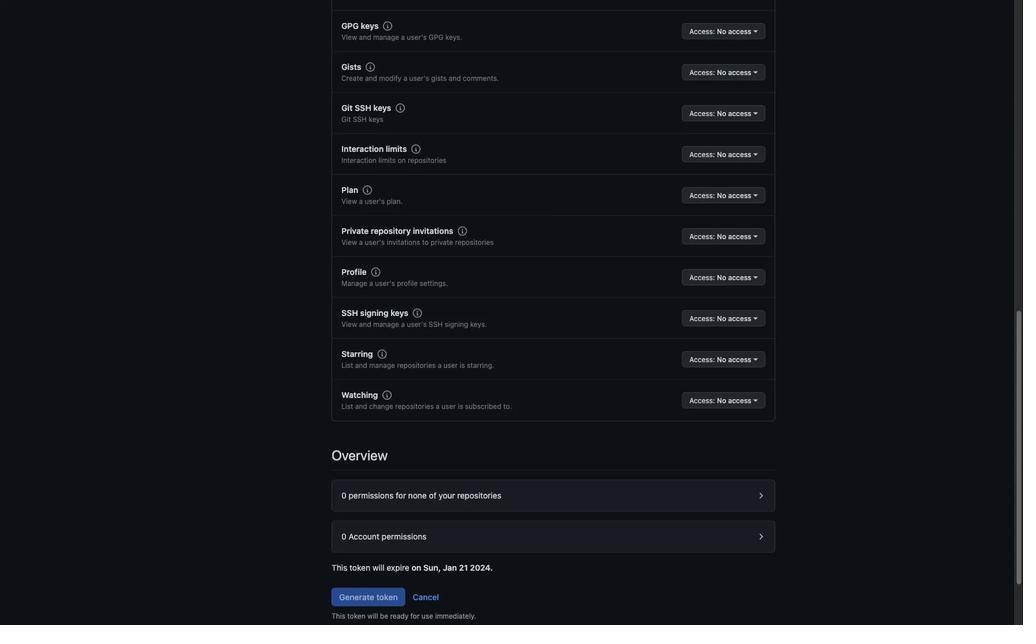 Task type: describe. For each thing, give the bounding box(es) containing it.
interaction for interaction limits
[[342, 144, 384, 154]]

generate token
[[339, 592, 398, 602]]

1 horizontal spatial on
[[412, 563, 421, 573]]

a down ssh signing keys
[[401, 320, 405, 328]]

chevron right image for account permission
[[756, 532, 766, 541]]

this for this token will be ready for use immediately.
[[332, 612, 346, 620]]

and right 'gists'
[[449, 74, 461, 82]]

token for expire
[[350, 563, 370, 573]]

0 horizontal spatial signing
[[360, 308, 389, 318]]

access: for git ssh keys
[[690, 109, 715, 117]]

watching
[[342, 390, 378, 400]]

user for starring
[[444, 361, 458, 369]]

keys up view and manage a user's ssh signing keys.
[[391, 308, 408, 318]]

ssh up interaction limits
[[353, 115, 367, 123]]

repository
[[371, 226, 411, 236]]

view for private repository invitations
[[342, 238, 357, 246]]

access: no access for gists
[[690, 68, 752, 76]]

comments.
[[463, 74, 499, 82]]

expire
[[387, 563, 410, 573]]

info image for interaction limits
[[411, 144, 421, 154]]

manage for signing
[[373, 320, 399, 328]]

0 vertical spatial on
[[398, 156, 406, 164]]

no for git ssh keys
[[717, 109, 726, 117]]

1 vertical spatial signing
[[445, 320, 468, 328]]

access: for starring
[[690, 355, 715, 363]]

no for starring
[[717, 355, 726, 363]]

create and modify a user's gists and comments.
[[342, 74, 499, 82]]

interaction for interaction limits on repositories
[[342, 156, 377, 164]]

no for plan
[[717, 191, 726, 199]]

info image for starring
[[378, 349, 387, 359]]

profile
[[342, 267, 367, 277]]

cancel
[[413, 592, 439, 602]]

jan
[[443, 563, 457, 573]]

sun,
[[423, 563, 441, 573]]

access for git ssh keys
[[728, 109, 752, 117]]

a right modify
[[404, 74, 407, 82]]

settings.
[[420, 279, 448, 287]]

2 git ssh keys from the top
[[342, 115, 384, 123]]

info image for plan
[[363, 185, 372, 195]]

0 for 0 account permission s
[[342, 532, 347, 541]]

access for profile
[[728, 273, 752, 281]]

0 vertical spatial invitations
[[413, 226, 453, 236]]

list and manage repositories a user is starring.
[[342, 361, 494, 369]]

user for watching
[[442, 402, 456, 410]]

access for watching
[[728, 396, 752, 404]]

no for gists
[[717, 68, 726, 76]]

list for starring
[[342, 361, 353, 369]]

and for gpg keys
[[359, 33, 371, 41]]

view for ssh signing keys
[[342, 320, 357, 328]]

use
[[422, 612, 433, 620]]

user's left plan.
[[365, 197, 385, 205]]

token inside button
[[377, 592, 398, 602]]

info image for gpg keys
[[383, 21, 392, 31]]

starring
[[342, 349, 373, 359]]

view and manage a user's ssh signing keys.
[[342, 320, 487, 328]]

access: for ssh signing keys
[[690, 314, 715, 322]]

interaction limits on repositories
[[342, 156, 447, 164]]

1 vertical spatial gpg
[[429, 33, 444, 41]]

1 horizontal spatial keys.
[[470, 320, 487, 328]]

and for starring
[[355, 361, 367, 369]]

view a user's invitations to private repositories
[[342, 238, 494, 246]]

1 vertical spatial invitations
[[387, 238, 420, 246]]

ready
[[390, 612, 409, 620]]

list and change repositories a user is subscribed to.
[[342, 402, 512, 410]]

limits for interaction limits
[[386, 144, 407, 154]]

view and manage a user's gpg keys.
[[342, 33, 462, 41]]

0 vertical spatial permission
[[349, 491, 390, 500]]

this token will expire on sun, jan 21 2024.
[[332, 563, 493, 573]]

access: no access for watching
[[690, 396, 752, 404]]

1 git ssh keys from the top
[[342, 103, 391, 113]]

none
[[408, 491, 427, 500]]

no for gpg keys
[[717, 27, 726, 35]]

ssh down settings. on the left top of page
[[429, 320, 443, 328]]

keys down modify
[[374, 103, 391, 113]]

view for gpg keys
[[342, 33, 357, 41]]

access for private repository invitations
[[728, 232, 752, 240]]

private repository invitations
[[342, 226, 453, 236]]

user's up the create and modify a user's gists and comments.
[[407, 33, 427, 41]]

access for ssh signing keys
[[728, 314, 752, 322]]

chevron right image for permission
[[756, 491, 766, 500]]

and for ssh signing keys
[[359, 320, 371, 328]]

overview
[[332, 447, 388, 463]]



Task type: vqa. For each thing, say whether or not it's contained in the screenshot.
top Activity
no



Task type: locate. For each thing, give the bounding box(es) containing it.
will left expire
[[373, 563, 385, 573]]

5 access: from the top
[[690, 191, 715, 199]]

user's left profile
[[375, 279, 395, 287]]

and for gists
[[365, 74, 377, 82]]

no for ssh signing keys
[[717, 314, 726, 322]]

1 vertical spatial git
[[342, 115, 351, 123]]

access: no access for profile
[[690, 273, 752, 281]]

info image up the change
[[383, 391, 392, 400]]

0 vertical spatial for
[[396, 491, 406, 500]]

access: no access
[[690, 27, 752, 35], [690, 68, 752, 76], [690, 109, 752, 117], [690, 150, 752, 158], [690, 191, 752, 199], [690, 232, 752, 240], [690, 273, 752, 281], [690, 314, 752, 322], [690, 355, 752, 363], [690, 396, 752, 404]]

ssh down create
[[355, 103, 371, 113]]

4 view from the top
[[342, 320, 357, 328]]

0 vertical spatial interaction
[[342, 144, 384, 154]]

access: for gpg keys
[[690, 27, 715, 35]]

1 vertical spatial user
[[442, 402, 456, 410]]

info image right gists
[[366, 62, 375, 72]]

signing
[[360, 308, 389, 318], [445, 320, 468, 328]]

3 no from the top
[[717, 109, 726, 117]]

and down watching
[[355, 402, 367, 410]]

permission
[[349, 491, 390, 500], [382, 532, 423, 541]]

0 horizontal spatial gpg
[[342, 21, 359, 31]]

to
[[422, 238, 429, 246]]

access: for gists
[[690, 68, 715, 76]]

1 vertical spatial for
[[411, 612, 420, 620]]

manage down gpg keys
[[373, 33, 399, 41]]

gpg
[[342, 21, 359, 31], [429, 33, 444, 41]]

info image up view a user's invitations to private repositories
[[458, 226, 467, 236]]

permission up account
[[349, 491, 390, 500]]

repositories
[[408, 156, 447, 164], [455, 238, 494, 246], [397, 361, 436, 369], [395, 402, 434, 410], [457, 491, 502, 500]]

invitations down private repository invitations
[[387, 238, 420, 246]]

access for plan
[[728, 191, 752, 199]]

0 vertical spatial is
[[460, 361, 465, 369]]

repositories for watching
[[395, 402, 434, 410]]

a right the manage
[[369, 279, 373, 287]]

2 chevron right image from the top
[[756, 532, 766, 541]]

1 vertical spatial token
[[377, 592, 398, 602]]

view down ssh signing keys
[[342, 320, 357, 328]]

access: for private repository invitations
[[690, 232, 715, 240]]

info image
[[383, 21, 392, 31], [366, 62, 375, 72], [411, 144, 421, 154], [371, 267, 381, 277], [378, 349, 387, 359], [383, 391, 392, 400]]

no for watching
[[717, 396, 726, 404]]

interaction
[[342, 144, 384, 154], [342, 156, 377, 164]]

0 left account
[[342, 532, 347, 541]]

6 access: no access from the top
[[690, 232, 752, 240]]

token up be
[[377, 592, 398, 602]]

0 vertical spatial user
[[444, 361, 458, 369]]

user's up "list and manage repositories a user is starring."
[[407, 320, 427, 328]]

10 access: no access from the top
[[690, 396, 752, 404]]

0 vertical spatial git ssh keys
[[342, 103, 391, 113]]

account
[[349, 532, 380, 541]]

user
[[444, 361, 458, 369], [442, 402, 456, 410]]

change
[[369, 402, 393, 410]]

8 no from the top
[[717, 314, 726, 322]]

1 0 from the top
[[342, 491, 347, 500]]

7 access: no access from the top
[[690, 273, 752, 281]]

manage
[[342, 279, 367, 287]]

no for private repository invitations
[[717, 232, 726, 240]]

7 access from the top
[[728, 273, 752, 281]]

info image right profile
[[371, 267, 381, 277]]

1 list from the top
[[342, 361, 353, 369]]

info image up view and manage a user's ssh signing keys.
[[413, 308, 422, 318]]

1 vertical spatial 0
[[342, 532, 347, 541]]

user's down repository
[[365, 238, 385, 246]]

your
[[439, 491, 455, 500]]

on down interaction limits
[[398, 156, 406, 164]]

git down create
[[342, 103, 353, 113]]

starring.
[[467, 361, 494, 369]]

info image
[[396, 103, 405, 113], [363, 185, 372, 195], [458, 226, 467, 236], [413, 308, 422, 318]]

interaction limits
[[342, 144, 407, 154]]

1 vertical spatial on
[[412, 563, 421, 573]]

will for expire
[[373, 563, 385, 573]]

6 access: from the top
[[690, 232, 715, 240]]

and right create
[[365, 74, 377, 82]]

2 git from the top
[[342, 115, 351, 123]]

0 horizontal spatial for
[[396, 491, 406, 500]]

a
[[401, 33, 405, 41], [404, 74, 407, 82], [359, 197, 363, 205], [359, 238, 363, 246], [369, 279, 373, 287], [401, 320, 405, 328], [438, 361, 442, 369], [436, 402, 440, 410]]

1 view from the top
[[342, 33, 357, 41]]

access for gpg keys
[[728, 27, 752, 35]]

repositories for starring
[[397, 361, 436, 369]]

will
[[373, 563, 385, 573], [368, 612, 378, 620]]

git ssh keys down create
[[342, 103, 391, 113]]

2 access from the top
[[728, 68, 752, 76]]

1 access: no access from the top
[[690, 27, 752, 35]]

view a user's plan.
[[342, 197, 403, 205]]

profile
[[397, 279, 418, 287]]

1 horizontal spatial signing
[[445, 320, 468, 328]]

1 vertical spatial is
[[458, 402, 463, 410]]

repositories for interaction limits
[[408, 156, 447, 164]]

access: no access for git ssh keys
[[690, 109, 752, 117]]

4 access: from the top
[[690, 150, 715, 158]]

cancel link
[[405, 588, 447, 606]]

8 access: no access from the top
[[690, 314, 752, 322]]

9 access: from the top
[[690, 355, 715, 363]]

5 no from the top
[[717, 191, 726, 199]]

ssh signing keys
[[342, 308, 408, 318]]

private
[[342, 226, 369, 236]]

0 vertical spatial chevron right image
[[756, 491, 766, 500]]

permission up expire
[[382, 532, 423, 541]]

and down ssh signing keys
[[359, 320, 371, 328]]

2 this from the top
[[332, 612, 346, 620]]

8 access: from the top
[[690, 314, 715, 322]]

access: no access for gpg keys
[[690, 27, 752, 35]]

2 interaction from the top
[[342, 156, 377, 164]]

and down gpg keys
[[359, 33, 371, 41]]

signing down settings. on the left top of page
[[445, 320, 468, 328]]

gpg up gists
[[342, 21, 359, 31]]

s left none
[[390, 491, 394, 500]]

git
[[342, 103, 353, 113], [342, 115, 351, 123]]

a left subscribed
[[436, 402, 440, 410]]

signing down the manage
[[360, 308, 389, 318]]

9 access from the top
[[728, 355, 752, 363]]

plan
[[342, 185, 358, 195]]

a down private at top
[[359, 238, 363, 246]]

limits up interaction limits on repositories
[[386, 144, 407, 154]]

on left sun,
[[412, 563, 421, 573]]

will left be
[[368, 612, 378, 620]]

1 vertical spatial git ssh keys
[[342, 115, 384, 123]]

keys
[[361, 21, 379, 31], [374, 103, 391, 113], [369, 115, 384, 123], [391, 308, 408, 318]]

3 access: no access from the top
[[690, 109, 752, 117]]

view down plan
[[342, 197, 357, 205]]

a up private at top
[[359, 197, 363, 205]]

access: for interaction limits
[[690, 150, 715, 158]]

info image for git ssh keys
[[396, 103, 405, 113]]

info image up view a user's plan. at the left top of the page
[[363, 185, 372, 195]]

this token will be ready for use immediately.
[[332, 612, 476, 620]]

0 vertical spatial git
[[342, 103, 353, 113]]

4 no from the top
[[717, 150, 726, 158]]

1 vertical spatial this
[[332, 612, 346, 620]]

ssh down the manage
[[342, 308, 358, 318]]

generate
[[339, 592, 374, 602]]

9 access: no access from the top
[[690, 355, 752, 363]]

0
[[342, 491, 347, 500], [342, 532, 347, 541]]

1 horizontal spatial for
[[411, 612, 420, 620]]

for left 'use' on the bottom of page
[[411, 612, 420, 620]]

limits
[[386, 144, 407, 154], [379, 156, 396, 164]]

gists
[[342, 62, 361, 72]]

1 this from the top
[[332, 563, 347, 573]]

info image for gists
[[366, 62, 375, 72]]

and
[[359, 33, 371, 41], [365, 74, 377, 82], [449, 74, 461, 82], [359, 320, 371, 328], [355, 361, 367, 369], [355, 402, 367, 410]]

subscribed
[[465, 402, 502, 410]]

keys.
[[446, 33, 462, 41], [470, 320, 487, 328]]

is for watching
[[458, 402, 463, 410]]

7 no from the top
[[717, 273, 726, 281]]

token up 'generate'
[[350, 563, 370, 573]]

1 vertical spatial chevron right image
[[756, 532, 766, 541]]

s up sun,
[[423, 532, 427, 541]]

0 account permission s
[[342, 532, 427, 541]]

1 access: from the top
[[690, 27, 715, 35]]

1 horizontal spatial s
[[423, 532, 427, 541]]

manage down starring at the left of page
[[369, 361, 395, 369]]

info image for ssh signing keys
[[413, 308, 422, 318]]

view for plan
[[342, 197, 357, 205]]

create
[[342, 74, 363, 82]]

info image down modify
[[396, 103, 405, 113]]

is
[[460, 361, 465, 369], [458, 402, 463, 410]]

10 access: from the top
[[690, 396, 715, 404]]

5 access from the top
[[728, 191, 752, 199]]

0 vertical spatial this
[[332, 563, 347, 573]]

user left subscribed
[[442, 402, 456, 410]]

2 no from the top
[[717, 68, 726, 76]]

1 no from the top
[[717, 27, 726, 35]]

to.
[[503, 402, 512, 410]]

and for watching
[[355, 402, 367, 410]]

git up interaction limits
[[342, 115, 351, 123]]

token down 'generate'
[[347, 612, 366, 620]]

0 vertical spatial will
[[373, 563, 385, 573]]

this down 'generate'
[[332, 612, 346, 620]]

2 view from the top
[[342, 197, 357, 205]]

manage down ssh signing keys
[[373, 320, 399, 328]]

4 access from the top
[[728, 150, 752, 158]]

8 access from the top
[[728, 314, 752, 322]]

1 vertical spatial keys.
[[470, 320, 487, 328]]

0 vertical spatial s
[[390, 491, 394, 500]]

private
[[431, 238, 453, 246]]

1 vertical spatial s
[[423, 532, 427, 541]]

on
[[398, 156, 406, 164], [412, 563, 421, 573]]

2 access: from the top
[[690, 68, 715, 76]]

will for be
[[368, 612, 378, 620]]

6 access from the top
[[728, 232, 752, 240]]

21
[[459, 563, 468, 573]]

and down starring at the left of page
[[355, 361, 367, 369]]

no for interaction limits
[[717, 150, 726, 158]]

0 permission s for none of your repositories
[[342, 491, 502, 500]]

1 vertical spatial will
[[368, 612, 378, 620]]

interaction up interaction limits on repositories
[[342, 144, 384, 154]]

token for be
[[347, 612, 366, 620]]

list down starring at the left of page
[[342, 361, 353, 369]]

limits for interaction limits on repositories
[[379, 156, 396, 164]]

access: no access for starring
[[690, 355, 752, 363]]

1 chevron right image from the top
[[756, 491, 766, 500]]

is left starring.
[[460, 361, 465, 369]]

a up modify
[[401, 33, 405, 41]]

3 access: from the top
[[690, 109, 715, 117]]

manage
[[373, 33, 399, 41], [373, 320, 399, 328], [369, 361, 395, 369]]

0 vertical spatial list
[[342, 361, 353, 369]]

no for profile
[[717, 273, 726, 281]]

interaction down interaction limits
[[342, 156, 377, 164]]

0 vertical spatial token
[[350, 563, 370, 573]]

0 down overview
[[342, 491, 347, 500]]

2 vertical spatial manage
[[369, 361, 395, 369]]

1 horizontal spatial gpg
[[429, 33, 444, 41]]

1 git from the top
[[342, 103, 353, 113]]

0 for 0 permission s for none of your repositories
[[342, 491, 347, 500]]

0 vertical spatial manage
[[373, 33, 399, 41]]

no
[[717, 27, 726, 35], [717, 68, 726, 76], [717, 109, 726, 117], [717, 150, 726, 158], [717, 191, 726, 199], [717, 232, 726, 240], [717, 273, 726, 281], [717, 314, 726, 322], [717, 355, 726, 363], [717, 396, 726, 404]]

0 horizontal spatial on
[[398, 156, 406, 164]]

access for interaction limits
[[728, 150, 752, 158]]

0 horizontal spatial s
[[390, 491, 394, 500]]

modify
[[379, 74, 402, 82]]

1 vertical spatial list
[[342, 402, 353, 410]]

2024.
[[470, 563, 493, 573]]

access
[[728, 27, 752, 35], [728, 68, 752, 76], [728, 109, 752, 117], [728, 150, 752, 158], [728, 191, 752, 199], [728, 232, 752, 240], [728, 273, 752, 281], [728, 314, 752, 322], [728, 355, 752, 363], [728, 396, 752, 404]]

access: for watching
[[690, 396, 715, 404]]

keys. up 'gists'
[[446, 33, 462, 41]]

gpg up 'gists'
[[429, 33, 444, 41]]

access: for plan
[[690, 191, 715, 199]]

user's
[[407, 33, 427, 41], [409, 74, 429, 82], [365, 197, 385, 205], [365, 238, 385, 246], [375, 279, 395, 287], [407, 320, 427, 328]]

chevron right image
[[756, 491, 766, 500], [756, 532, 766, 541]]

1 vertical spatial permission
[[382, 532, 423, 541]]

7 access: from the top
[[690, 273, 715, 281]]

10 access from the top
[[728, 396, 752, 404]]

info image up interaction limits on repositories
[[411, 144, 421, 154]]

0 horizontal spatial keys.
[[446, 33, 462, 41]]

access: no access for plan
[[690, 191, 752, 199]]

for left none
[[396, 491, 406, 500]]

user's left 'gists'
[[409, 74, 429, 82]]

this up 'generate'
[[332, 563, 347, 573]]

view down private at top
[[342, 238, 357, 246]]

3 view from the top
[[342, 238, 357, 246]]

generate token button
[[332, 588, 405, 606]]

plan.
[[387, 197, 403, 205]]

limits down interaction limits
[[379, 156, 396, 164]]

0 vertical spatial keys.
[[446, 33, 462, 41]]

info image for private repository invitations
[[458, 226, 467, 236]]

list down watching
[[342, 402, 353, 410]]

10 no from the top
[[717, 396, 726, 404]]

manage a user's profile settings.
[[342, 279, 448, 287]]

is for starring
[[460, 361, 465, 369]]

ssh
[[355, 103, 371, 113], [353, 115, 367, 123], [342, 308, 358, 318], [429, 320, 443, 328]]

2 0 from the top
[[342, 532, 347, 541]]

is left subscribed
[[458, 402, 463, 410]]

keys up view and manage a user's gpg keys.
[[361, 21, 379, 31]]

view down gpg keys
[[342, 33, 357, 41]]

0 vertical spatial gpg
[[342, 21, 359, 31]]

access for starring
[[728, 355, 752, 363]]

1 interaction from the top
[[342, 144, 384, 154]]

be
[[380, 612, 388, 620]]

invitations
[[413, 226, 453, 236], [387, 238, 420, 246]]

2 access: no access from the top
[[690, 68, 752, 76]]

access: no access for interaction limits
[[690, 150, 752, 158]]

list for watching
[[342, 402, 353, 410]]

0 vertical spatial limits
[[386, 144, 407, 154]]

list
[[342, 361, 353, 369], [342, 402, 353, 410]]

access: for profile
[[690, 273, 715, 281]]

9 no from the top
[[717, 355, 726, 363]]

info image for watching
[[383, 391, 392, 400]]

access: no access for ssh signing keys
[[690, 314, 752, 322]]

view
[[342, 33, 357, 41], [342, 197, 357, 205], [342, 238, 357, 246], [342, 320, 357, 328]]

0 vertical spatial signing
[[360, 308, 389, 318]]

2 vertical spatial token
[[347, 612, 366, 620]]

manage for keys
[[373, 33, 399, 41]]

keys. up starring.
[[470, 320, 487, 328]]

access:
[[690, 27, 715, 35], [690, 68, 715, 76], [690, 109, 715, 117], [690, 150, 715, 158], [690, 191, 715, 199], [690, 232, 715, 240], [690, 273, 715, 281], [690, 314, 715, 322], [690, 355, 715, 363], [690, 396, 715, 404]]

access for gists
[[728, 68, 752, 76]]

a left starring.
[[438, 361, 442, 369]]

for
[[396, 491, 406, 500], [411, 612, 420, 620]]

3 access from the top
[[728, 109, 752, 117]]

token
[[350, 563, 370, 573], [377, 592, 398, 602], [347, 612, 366, 620]]

git ssh keys up interaction limits
[[342, 115, 384, 123]]

1 access from the top
[[728, 27, 752, 35]]

gpg keys
[[342, 21, 379, 31]]

1 vertical spatial limits
[[379, 156, 396, 164]]

invitations up to
[[413, 226, 453, 236]]

access: no access for private repository invitations
[[690, 232, 752, 240]]

immediately.
[[435, 612, 476, 620]]

2 list from the top
[[342, 402, 353, 410]]

s
[[390, 491, 394, 500], [423, 532, 427, 541]]

info image right starring at the left of page
[[378, 349, 387, 359]]

git ssh keys
[[342, 103, 391, 113], [342, 115, 384, 123]]

this for this token will expire on sun, jan 21 2024.
[[332, 563, 347, 573]]

keys up interaction limits
[[369, 115, 384, 123]]

4 access: no access from the top
[[690, 150, 752, 158]]

gists
[[431, 74, 447, 82]]

info image up view and manage a user's gpg keys.
[[383, 21, 392, 31]]

info image for profile
[[371, 267, 381, 277]]

of
[[429, 491, 437, 500]]

0 vertical spatial 0
[[342, 491, 347, 500]]

6 no from the top
[[717, 232, 726, 240]]

user left starring.
[[444, 361, 458, 369]]

1 vertical spatial interaction
[[342, 156, 377, 164]]

1 vertical spatial manage
[[373, 320, 399, 328]]

this
[[332, 563, 347, 573], [332, 612, 346, 620]]

5 access: no access from the top
[[690, 191, 752, 199]]



